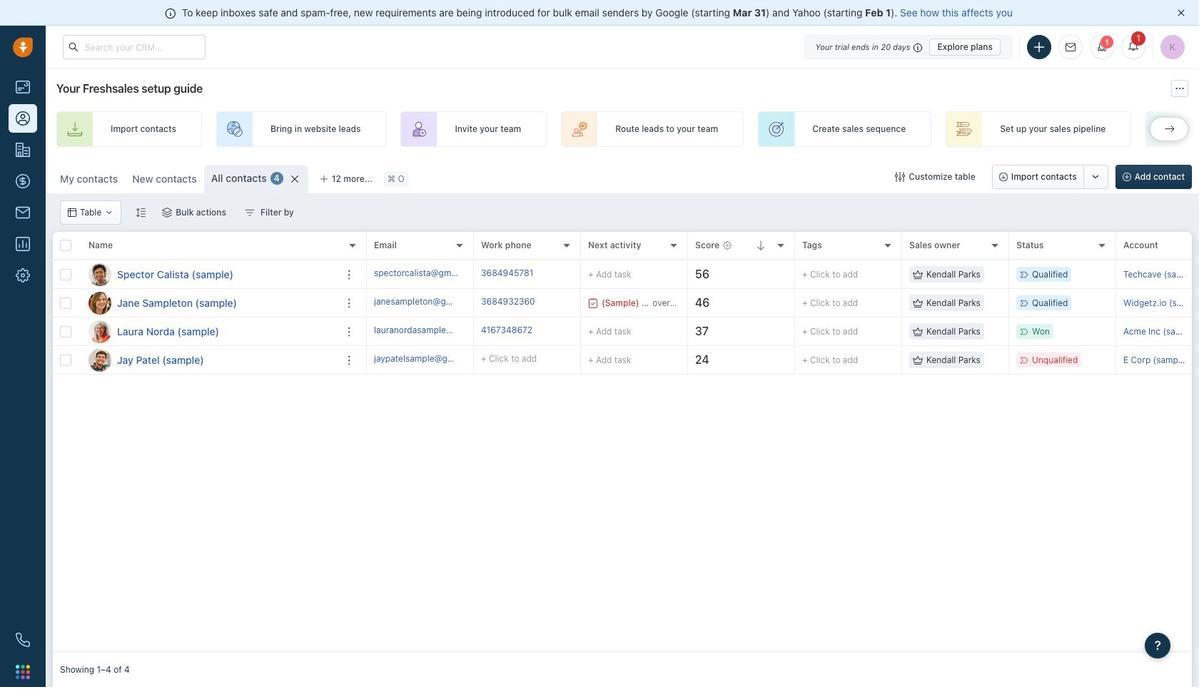 Task type: locate. For each thing, give the bounding box(es) containing it.
group
[[992, 165, 1108, 189]]

j image
[[89, 292, 111, 314], [89, 349, 111, 372]]

grid
[[53, 232, 1199, 653]]

press space to select this row. row
[[53, 261, 367, 289], [367, 261, 1199, 289], [53, 289, 367, 318], [367, 289, 1199, 318], [53, 318, 367, 346], [367, 318, 1199, 346], [53, 346, 367, 375], [367, 346, 1199, 375]]

row group
[[53, 261, 367, 375], [367, 261, 1199, 375]]

2 row group from the left
[[367, 261, 1199, 375]]

phone image
[[16, 633, 30, 647]]

row
[[53, 232, 367, 261]]

1 vertical spatial j image
[[89, 349, 111, 372]]

container_wx8msf4aqz5i3rn1 image
[[895, 172, 905, 182], [245, 208, 255, 218], [105, 208, 114, 217], [913, 355, 923, 365]]

s image
[[89, 263, 111, 286]]

j image down s image
[[89, 292, 111, 314]]

1 j image from the top
[[89, 292, 111, 314]]

Search your CRM... text field
[[63, 35, 206, 59]]

style_myh0__igzzd8unmi image
[[136, 207, 146, 217]]

j image down l image at the left of page
[[89, 349, 111, 372]]

container_wx8msf4aqz5i3rn1 image
[[162, 208, 172, 218], [68, 208, 76, 217], [913, 269, 923, 279], [588, 298, 598, 308], [913, 298, 923, 308], [913, 327, 923, 337]]

0 vertical spatial j image
[[89, 292, 111, 314]]

column header
[[81, 232, 367, 261]]



Task type: vqa. For each thing, say whether or not it's contained in the screenshot.
column header
yes



Task type: describe. For each thing, give the bounding box(es) containing it.
2 j image from the top
[[89, 349, 111, 372]]

l image
[[89, 320, 111, 343]]

freshworks switcher image
[[16, 665, 30, 679]]

1 row group from the left
[[53, 261, 367, 375]]

container_wx8msf4aqz5i3rn1 image inside row group
[[913, 355, 923, 365]]

phone element
[[9, 626, 37, 655]]

send email image
[[1066, 43, 1076, 52]]

close image
[[1178, 9, 1185, 16]]



